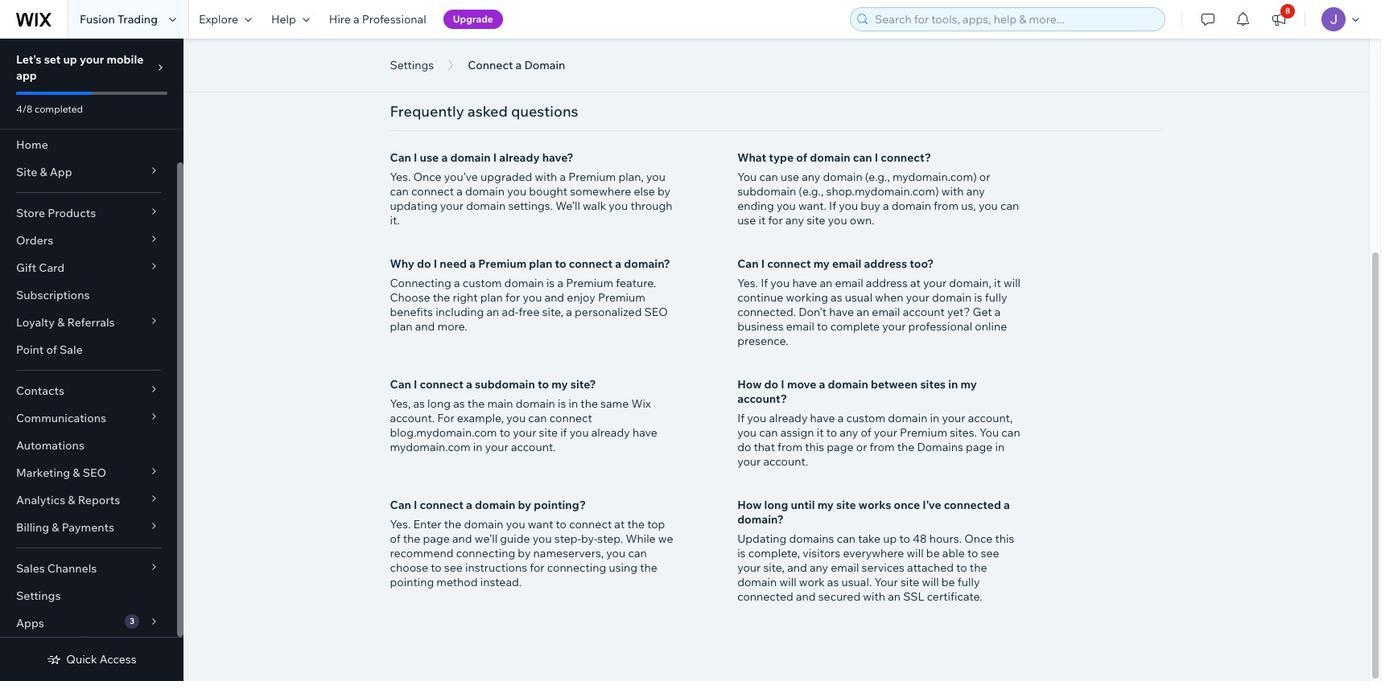 Task type: vqa. For each thing, say whether or not it's contained in the screenshot.
tab list
no



Task type: describe. For each thing, give the bounding box(es) containing it.
the down site?
[[581, 397, 598, 411]]

a inside the can i connect a subdomain to my site? yes, as long as the main domain is in the same wix account. for example, you can connect blog.mydomain.com to your site if you already have mydomain.com in your account.
[[466, 378, 473, 392]]

through
[[631, 199, 673, 213]]

to down pointing?
[[556, 518, 567, 532]]

a up the you've
[[441, 151, 448, 165]]

can right us,
[[1001, 199, 1019, 213]]

if inside the what type of domain can i connect? you can use any domain (e.g., mydomain.com) or subdomain (e.g., shop.mydomain.com) with any ending you want. if you buy a domain from us, you can use it for any site you own.
[[829, 199, 837, 213]]

and left enjoy
[[545, 291, 564, 305]]

site inside the what type of domain can i connect? you can use any domain (e.g., mydomain.com) or subdomain (e.g., shop.mydomain.com) with any ending you want. if you buy a domain from us, you can use it for any site you own.
[[807, 213, 826, 228]]

let's set up your mobile app
[[16, 52, 144, 83]]

a right the move
[[819, 378, 826, 392]]

store products button
[[0, 200, 177, 227]]

2 vertical spatial by
[[518, 547, 531, 561]]

custom inside why do i need a premium plan to connect a domain? connecting a custom domain is a premium feature. choose the right plan for you and enjoy premium benefits including an ad-free site, a personalized seo plan and more.
[[463, 276, 502, 291]]

i inside the can i connect a subdomain to my site? yes, as long as the main domain is in the same wix account. for example, you can connect blog.mydomain.com to your site if you already have mydomain.com in your account.
[[414, 378, 417, 392]]

a down have?
[[560, 170, 566, 184]]

and down domains
[[787, 561, 807, 576]]

sales channels
[[16, 562, 97, 576]]

type
[[769, 151, 794, 165]]

. com
[[448, 22, 477, 38]]

1 horizontal spatial use
[[738, 213, 756, 228]]

domain up instructions
[[464, 518, 504, 532]]

with inside how long until my site works once i've connected a domain? updating domains can take up to 48 hours. once this is complete, visitors everywhere will be able to see your site, and any email services attached to the domain will work as usual. your site will be fully connected and secured with an ssl certificate.
[[863, 590, 886, 605]]

buy
[[861, 199, 881, 213]]

domain inside why do i need a premium plan to connect a domain? connecting a custom domain is a premium feature. choose the right plan for you and enjoy premium benefits including an ad-free site, a personalized seo plan and more.
[[504, 276, 544, 291]]

gift
[[16, 261, 36, 275]]

have up don't
[[792, 276, 817, 291]]

you've
[[444, 170, 478, 184]]

your
[[875, 576, 898, 590]]

us,
[[961, 199, 976, 213]]

is inside how long until my site works once i've connected a domain? updating domains can take up to 48 hours. once this is complete, visitors everywhere will be able to see your site, and any email services attached to the domain will work as usual. your site will be fully connected and secured with an ssl certificate.
[[738, 547, 746, 561]]

your inside can i use a domain i already have? yes. once you've upgraded with a premium plan, you can connect a domain you bought somewhere else by updating your domain settings. we'll walk you through it.
[[440, 199, 464, 213]]

domain down 'upgraded'
[[466, 199, 506, 213]]

frequently asked questions
[[390, 102, 579, 121]]

1 vertical spatial connected
[[738, 590, 794, 605]]

quick access
[[66, 653, 137, 667]]

use inside can i use a domain i already have? yes. once you've upgraded with a premium plan, you can connect a domain you bought somewhere else by updating your domain settings. we'll walk you through it.
[[420, 151, 439, 165]]

see inside how long until my site works once i've connected a domain? updating domains can take up to 48 hours. once this is complete, visitors everywhere will be able to see your site, and any email services attached to the domain will work as usual. your site will be fully connected and secured with an ssl certificate.
[[981, 547, 1000, 561]]

domain? for how long until my site works once i've connected a domain?
[[738, 513, 784, 527]]

will right your
[[922, 576, 939, 590]]

complete,
[[748, 547, 800, 561]]

else
[[634, 184, 655, 199]]

email down working
[[786, 320, 815, 334]]

marketing
[[16, 466, 70, 481]]

a right updating
[[457, 184, 463, 199]]

connected.
[[738, 305, 796, 320]]

long inside the can i connect a subdomain to my site? yes, as long as the main domain is in the same wix account. for example, you can connect blog.mydomain.com to your site if you already have mydomain.com in your account.
[[428, 397, 451, 411]]

account,
[[968, 411, 1013, 426]]

the inside how long until my site works once i've connected a domain? updating domains can take up to 48 hours. once this is complete, visitors everywhere will be able to see your site, and any email services attached to the domain will work as usual. your site will be fully connected and secured with an ssl certificate.
[[970, 561, 987, 576]]

point of sale
[[16, 343, 83, 357]]

by inside can i use a domain i already have? yes. once you've upgraded with a premium plan, you can connect a domain you bought somewhere else by updating your domain settings. we'll walk you through it.
[[658, 184, 671, 199]]

with inside can i use a domain i already have? yes. once you've upgraded with a premium plan, you can connect a domain you bought somewhere else by updating your domain settings. we'll walk you through it.
[[535, 170, 557, 184]]

domain inside how long until my site works once i've connected a domain? updating domains can take up to 48 hours. once this is complete, visitors everywhere will be able to see your site, and any email services attached to the domain will work as usual. your site will be fully connected and secured with an ssl certificate.
[[738, 576, 777, 590]]

connect up for
[[420, 378, 464, 392]]

domain right the type
[[810, 151, 851, 165]]

account
[[903, 305, 945, 320]]

premium inside how do i move a domain between sites in my account? if you already have a custom domain in your account, you can assign it to any of your premium sites. you can do that from this page or from the domains page in your account.
[[900, 426, 948, 440]]

point of sale link
[[0, 337, 177, 364]]

can up shop.mydomain.com)
[[853, 151, 872, 165]]

method
[[437, 576, 478, 590]]

bought
[[529, 184, 568, 199]]

app
[[50, 165, 72, 180]]

or inside how do i move a domain between sites in my account? if you already have a custom domain in your account, you can assign it to any of your premium sites. you can do that from this page or from the domains page in your account.
[[856, 440, 867, 455]]

premium right enjoy
[[598, 291, 646, 305]]

email inside how long until my site works once i've connected a domain? updating domains can take up to 48 hours. once this is complete, visitors everywhere will be able to see your site, and any email services attached to the domain will work as usual. your site will be fully connected and secured with an ssl certificate.
[[831, 561, 859, 576]]

your down between on the bottom of the page
[[874, 426, 898, 440]]

can for can i connect a domain by pointing? yes. enter the domain you want to connect at the top of the page and we'll guide you step-by-step. while we recommend connecting by nameservers, you can choose to see instructions for connecting using the pointing method instead.
[[390, 498, 411, 513]]

. shop
[[687, 22, 721, 38]]

premium up personalized
[[566, 276, 614, 291]]

for
[[437, 411, 455, 426]]

yes. for can i connect a domain by pointing? yes. enter the domain you want to connect at the top of the page and we'll guide you step-by-step. while we recommend connecting by nameservers, you can choose to see instructions for connecting using the pointing method instead.
[[390, 518, 411, 532]]

connect down pointing?
[[569, 518, 612, 532]]

connect a domain button
[[460, 53, 574, 77]]

if
[[560, 426, 567, 440]]

wix
[[632, 397, 651, 411]]

upgrade
[[453, 13, 493, 25]]

your down main on the bottom of the page
[[513, 426, 537, 440]]

move
[[787, 378, 817, 392]]

point
[[16, 343, 44, 357]]

step-
[[554, 532, 581, 547]]

to left site?
[[538, 378, 549, 392]]

domain left settings.
[[465, 184, 505, 199]]

domain up 'buy' on the top right
[[823, 170, 863, 184]]

for inside can i connect a domain by pointing? yes. enter the domain you want to connect at the top of the page and we'll guide you step-by-step. while we recommend connecting by nameservers, you can choose to see instructions for connecting using the pointing method instead.
[[530, 561, 545, 576]]

up inside let's set up your mobile app
[[63, 52, 77, 67]]

& for loyalty
[[57, 316, 65, 330]]

it inside the what type of domain can i connect? you can use any domain (e.g., mydomain.com) or subdomain (e.g., shop.mydomain.com) with any ending you want. if you buy a domain from us, you can use it for any site you own.
[[759, 213, 766, 228]]

is inside the can i connect a subdomain to my site? yes, as long as the main domain is in the same wix account. for example, you can connect blog.mydomain.com to your site if you already have mydomain.com in your account.
[[558, 397, 566, 411]]

by-
[[581, 532, 598, 547]]

0 vertical spatial address
[[864, 257, 907, 271]]

domain up we'll
[[475, 498, 516, 513]]

we'll
[[556, 199, 580, 213]]

in up domains
[[930, 411, 940, 426]]

this inside how do i move a domain between sites in my account? if you already have a custom domain in your account, you can assign it to any of your premium sites. you can do that from this page or from the domains page in your account.
[[805, 440, 825, 455]]

apps
[[16, 617, 44, 631]]

as right yes,
[[413, 397, 425, 411]]

yes. inside can i use a domain i already have? yes. once you've upgraded with a premium plan, you can connect a domain you bought somewhere else by updating your domain settings. we'll walk you through it.
[[390, 170, 411, 184]]

1 horizontal spatial be
[[942, 576, 955, 590]]

i up 'upgraded'
[[493, 151, 497, 165]]

in down site?
[[569, 397, 578, 411]]

1 horizontal spatial page
[[827, 440, 854, 455]]

of inside the what type of domain can i connect? you can use any domain (e.g., mydomain.com) or subdomain (e.g., shop.mydomain.com) with any ending you want. if you buy a domain from us, you can use it for any site you own.
[[796, 151, 808, 165]]

0 horizontal spatial (e.g.,
[[799, 184, 824, 199]]

2 vertical spatial do
[[738, 440, 751, 455]]

my inside how do i move a domain between sites in my account? if you already have a custom domain in your account, you can assign it to any of your premium sites. you can do that from this page or from the domains page in your account.
[[961, 378, 977, 392]]

domains
[[917, 440, 964, 455]]

shop
[[691, 22, 721, 38]]

billing
[[16, 521, 49, 535]]

to down main on the bottom of the page
[[500, 426, 511, 440]]

your down too? on the right of the page
[[923, 276, 947, 291]]

works
[[859, 498, 892, 513]]

your down example,
[[485, 440, 509, 455]]

connect up 'enter' at the left bottom of the page
[[420, 498, 464, 513]]

mobile
[[107, 52, 144, 67]]

2 horizontal spatial plan
[[529, 257, 553, 271]]

will left work
[[780, 576, 797, 590]]

domain down mydomain.com)
[[892, 199, 931, 213]]

yes,
[[390, 397, 411, 411]]

loyalty & referrals
[[16, 316, 115, 330]]

. online
[[563, 22, 603, 38]]

& for marketing
[[73, 466, 80, 481]]

what type of domain can i connect? you can use any domain (e.g., mydomain.com) or subdomain (e.g., shop.mydomain.com) with any ending you want. if you buy a domain from us, you can use it for any site you own.
[[738, 151, 1019, 228]]

can inside can i use a domain i already have? yes. once you've upgraded with a premium plan, you can connect a domain you bought somewhere else by updating your domain settings. we'll walk you through it.
[[390, 184, 409, 199]]

can i connect a domain by pointing? yes. enter the domain you want to connect at the top of the page and we'll guide you step-by-step. while we recommend connecting by nameservers, you can choose to see instructions for connecting using the pointing method instead.
[[390, 498, 674, 590]]

sale
[[60, 343, 83, 357]]

. for com
[[448, 22, 451, 38]]

what
[[738, 151, 767, 165]]

hire
[[329, 12, 351, 27]]

as inside how long until my site works once i've connected a domain? updating domains can take up to 48 hours. once this is complete, visitors everywhere will be able to see your site, and any email services attached to the domain will work as usual. your site will be fully connected and secured with an ssl certificate.
[[828, 576, 839, 590]]

of inside how do i move a domain between sites in my account? if you already have a custom domain in your account, you can assign it to any of your premium sites. you can do that from this page or from the domains page in your account.
[[861, 426, 872, 440]]

the right the using
[[640, 561, 658, 576]]

to inside why do i need a premium plan to connect a domain? connecting a custom domain is a premium feature. choose the right plan for you and enjoy premium benefits including an ad-free site, a personalized seo plan and more.
[[555, 257, 567, 271]]

that
[[754, 440, 775, 455]]

while
[[626, 532, 656, 547]]

online inside the can i connect my email address too? yes. if you have an email address at your domain, it will continue working as usual when your domain is fully connected. don't have an email account yet? get a business email to complete your professional online presence.
[[975, 320, 1007, 334]]

your down when
[[883, 320, 906, 334]]

a right hire
[[353, 12, 360, 27]]

your inside how long until my site works once i've connected a domain? updating domains can take up to 48 hours. once this is complete, visitors everywhere will be able to see your site, and any email services attached to the domain will work as usual. your site will be fully connected and secured with an ssl certificate.
[[738, 561, 761, 576]]

can inside can i connect a domain by pointing? yes. enter the domain you want to connect at the top of the page and we'll guide you step-by-step. while we recommend connecting by nameservers, you can choose to see instructions for connecting using the pointing method instead.
[[628, 547, 647, 561]]

connect down site?
[[550, 411, 592, 426]]

as up 'blog.mydomain.com'
[[453, 397, 465, 411]]

the right 'enter' at the left bottom of the page
[[444, 518, 462, 532]]

the up choose
[[403, 532, 421, 547]]

site right your
[[901, 576, 920, 590]]

0 vertical spatial settings
[[390, 58, 434, 72]]

can down the type
[[760, 170, 778, 184]]

between
[[871, 378, 918, 392]]

sites.
[[950, 426, 977, 440]]

2 horizontal spatial page
[[966, 440, 993, 455]]

and left 'more.'
[[415, 320, 435, 334]]

site, inside why do i need a premium plan to connect a domain? connecting a custom domain is a premium feature. choose the right plan for you and enjoy premium benefits including an ad-free site, a personalized seo plan and more.
[[542, 305, 564, 320]]

don't
[[799, 305, 827, 320]]

email left when
[[835, 276, 864, 291]]

subdomain inside the can i connect a subdomain to my site? yes, as long as the main domain is in the same wix account. for example, you can connect blog.mydomain.com to your site if you already have mydomain.com in your account.
[[475, 378, 535, 392]]

account. inside how do i move a domain between sites in my account? if you already have a custom domain in your account, you can assign it to any of your premium sites. you can do that from this page or from the domains page in your account.
[[764, 455, 808, 469]]

loyalty & referrals button
[[0, 309, 177, 337]]

subscriptions
[[16, 288, 90, 303]]

1 horizontal spatial from
[[870, 440, 895, 455]]

my inside how long until my site works once i've connected a domain? updating domains can take up to 48 hours. once this is complete, visitors everywhere will be able to see your site, and any email services attached to the domain will work as usual. your site will be fully connected and secured with an ssl certificate.
[[818, 498, 834, 513]]

enjoy
[[567, 291, 596, 305]]

it.
[[390, 213, 400, 228]]

i inside the what type of domain can i connect? you can use any domain (e.g., mydomain.com) or subdomain (e.g., shop.mydomain.com) with any ending you want. if you buy a domain from us, you can use it for any site you own.
[[875, 151, 879, 165]]

& for analytics
[[68, 494, 75, 508]]

in right sites
[[949, 378, 958, 392]]

already inside the can i connect a subdomain to my site? yes, as long as the main domain is in the same wix account. for example, you can connect blog.mydomain.com to your site if you already have mydomain.com in your account.
[[592, 426, 630, 440]]

a inside button
[[516, 58, 522, 72]]

quick access button
[[47, 653, 137, 667]]

free
[[519, 305, 540, 320]]

marketing & seo
[[16, 466, 106, 481]]

communications
[[16, 411, 106, 426]]

from inside the what type of domain can i connect? you can use any domain (e.g., mydomain.com) or subdomain (e.g., shop.mydomain.com) with any ending you want. if you buy a domain from us, you can use it for any site you own.
[[934, 199, 959, 213]]

instead.
[[480, 576, 522, 590]]

a inside how long until my site works once i've connected a domain? updating domains can take up to 48 hours. once this is complete, visitors everywhere will be able to see your site, and any email services attached to the domain will work as usual. your site will be fully connected and secured with an ssl certificate.
[[1004, 498, 1010, 513]]

is inside why do i need a premium plan to connect a domain? connecting a custom domain is a premium feature. choose the right plan for you and enjoy premium benefits including an ad-free site, a personalized seo plan and more.
[[547, 276, 555, 291]]

0 horizontal spatial account.
[[390, 411, 435, 426]]

how for account?
[[738, 378, 762, 392]]

until
[[791, 498, 815, 513]]

need
[[440, 257, 467, 271]]

& for site
[[40, 165, 47, 180]]

same
[[601, 397, 629, 411]]

of inside can i connect a domain by pointing? yes. enter the domain you want to connect at the top of the page and we'll guide you step-by-step. while we recommend connecting by nameservers, you can choose to see instructions for connecting using the pointing method instead.
[[390, 532, 401, 547]]

billing & payments
[[16, 521, 114, 535]]

1 horizontal spatial account.
[[511, 440, 556, 455]]

products
[[48, 206, 96, 221]]

a up feature.
[[615, 257, 622, 271]]

ending
[[738, 199, 774, 213]]

with inside the what type of domain can i connect? you can use any domain (e.g., mydomain.com) or subdomain (e.g., shop.mydomain.com) with any ending you want. if you buy a domain from us, you can use it for any site you own.
[[942, 184, 964, 199]]

work
[[799, 576, 825, 590]]

the inside how do i move a domain between sites in my account? if you already have a custom domain in your account, you can assign it to any of your premium sites. you can do that from this page or from the domains page in your account.
[[897, 440, 915, 455]]

a down the need
[[454, 276, 460, 291]]

site left works
[[837, 498, 856, 513]]

nameservers,
[[533, 547, 604, 561]]

want
[[528, 518, 553, 532]]

marketing & seo button
[[0, 460, 177, 487]]

connect inside can i use a domain i already have? yes. once you've upgraded with a premium plan, you can connect a domain you bought somewhere else by updating your domain settings. we'll walk you through it.
[[411, 184, 454, 199]]

i down frequently
[[414, 151, 417, 165]]

. for shop
[[687, 22, 691, 38]]

fully inside the can i connect my email address too? yes. if you have an email address at your domain, it will continue working as usual when your domain is fully connected. don't have an email account yet? get a business email to complete your professional online presence.
[[985, 291, 1008, 305]]

personalized
[[575, 305, 642, 320]]

in down account,
[[995, 440, 1005, 455]]

0 horizontal spatial plan
[[390, 320, 413, 334]]

your right when
[[906, 291, 930, 305]]

help
[[271, 12, 296, 27]]

a left personalized
[[566, 305, 572, 320]]

already inside how do i move a domain between sites in my account? if you already have a custom domain in your account, you can assign it to any of your premium sites. you can do that from this page or from the domains page in your account.
[[769, 411, 808, 426]]

my inside the can i connect a subdomain to my site? yes, as long as the main domain is in the same wix account. for example, you can connect blog.mydomain.com to your site if you already have mydomain.com in your account.
[[552, 378, 568, 392]]

domain
[[524, 58, 565, 72]]

an inside why do i need a premium plan to connect a domain? connecting a custom domain is a premium feature. choose the right plan for you and enjoy premium benefits including an ad-free site, a personalized seo plan and more.
[[487, 305, 499, 320]]

plan,
[[619, 170, 644, 184]]

site & app
[[16, 165, 72, 180]]

my inside the can i connect my email address too? yes. if you have an email address at your domain, it will continue working as usual when your domain is fully connected. don't have an email account yet? get a business email to complete your professional online presence.
[[814, 257, 830, 271]]

it inside how do i move a domain between sites in my account? if you already have a custom domain in your account, you can assign it to any of your premium sites. you can do that from this page or from the domains page in your account.
[[817, 426, 824, 440]]

& for billing
[[52, 521, 59, 535]]

to right able
[[968, 547, 978, 561]]

have inside how do i move a domain between sites in my account? if you already have a custom domain in your account, you can assign it to any of your premium sites. you can do that from this page or from the domains page in your account.
[[810, 411, 835, 426]]

secured
[[818, 590, 861, 605]]

how for domain?
[[738, 498, 762, 513]]

contacts
[[16, 384, 64, 399]]

i inside the can i connect my email address too? yes. if you have an email address at your domain, it will continue working as usual when your domain is fully connected. don't have an email account yet? get a business email to complete your professional online presence.
[[761, 257, 765, 271]]

a left enjoy
[[557, 276, 564, 291]]

do for why
[[417, 257, 431, 271]]

. for tech
[[1064, 22, 1067, 38]]

domain,
[[949, 276, 992, 291]]

automations
[[16, 439, 84, 453]]

when
[[875, 291, 904, 305]]

will left hours.
[[907, 547, 924, 561]]

for inside why do i need a premium plan to connect a domain? connecting a custom domain is a premium feature. choose the right plan for you and enjoy premium benefits including an ad-free site, a personalized seo plan and more.
[[506, 291, 520, 305]]

we
[[658, 532, 674, 547]]

to left '48'
[[900, 532, 910, 547]]

at inside can i connect a domain by pointing? yes. enter the domain you want to connect at the top of the page and we'll guide you step-by-step. while we recommend connecting by nameservers, you can choose to see instructions for connecting using the pointing method instead.
[[615, 518, 625, 532]]

choose
[[390, 561, 428, 576]]

fully inside how long until my site works once i've connected a domain? updating domains can take up to 48 hours. once this is complete, visitors everywhere will be able to see your site, and any email services attached to the domain will work as usual. your site will be fully connected and secured with an ssl certificate.
[[958, 576, 980, 590]]

seo inside popup button
[[83, 466, 106, 481]]

fusion trading
[[80, 12, 158, 27]]

of inside point of sale link
[[46, 343, 57, 357]]



Task type: locate. For each thing, give the bounding box(es) containing it.
1 vertical spatial subdomain
[[475, 378, 535, 392]]

for
[[768, 213, 783, 228], [506, 291, 520, 305], [530, 561, 545, 576]]

your left mobile
[[80, 52, 104, 67]]

or inside the what type of domain can i connect? you can use any domain (e.g., mydomain.com) or subdomain (e.g., shop.mydomain.com) with any ending you want. if you buy a domain from us, you can use it for any site you own.
[[980, 170, 991, 184]]

account?
[[738, 392, 787, 407]]

1 horizontal spatial it
[[817, 426, 824, 440]]

0 vertical spatial once
[[413, 170, 442, 184]]

0 horizontal spatial be
[[927, 547, 940, 561]]

1 vertical spatial if
[[761, 276, 768, 291]]

page down account,
[[966, 440, 993, 455]]

can inside how long until my site works once i've connected a domain? updating domains can take up to 48 hours. once this is complete, visitors everywhere will be able to see your site, and any email services attached to the domain will work as usual. your site will be fully connected and secured with an ssl certificate.
[[837, 532, 856, 547]]

it inside the can i connect my email address too? yes. if you have an email address at your domain, it will continue working as usual when your domain is fully connected. don't have an email account yet? get a business email to complete your professional online presence.
[[994, 276, 1001, 291]]

once
[[413, 170, 442, 184], [965, 532, 993, 547]]

0 horizontal spatial subdomain
[[475, 378, 535, 392]]

choose
[[390, 291, 430, 305]]

able
[[943, 547, 965, 561]]

it right domain,
[[994, 276, 1001, 291]]

2 horizontal spatial use
[[781, 170, 800, 184]]

(e.g., right ending
[[799, 184, 824, 199]]

i up 'enter' at the left bottom of the page
[[414, 498, 417, 513]]

0 vertical spatial be
[[927, 547, 940, 561]]

1 vertical spatial at
[[615, 518, 625, 532]]

custom inside how do i move a domain between sites in my account? if you already have a custom domain in your account, you can assign it to any of your premium sites. you can do that from this page or from the domains page in your account.
[[846, 411, 886, 426]]

or right mydomain.com)
[[980, 170, 991, 184]]

this right able
[[995, 532, 1015, 547]]

a inside the can i connect my email address too? yes. if you have an email address at your domain, it will continue working as usual when your domain is fully connected. don't have an email account yet? get a business email to complete your professional online presence.
[[995, 305, 1001, 320]]

at
[[910, 276, 921, 291], [615, 518, 625, 532]]

settings down sales
[[16, 589, 61, 604]]

from left domains
[[870, 440, 895, 455]]

orders button
[[0, 227, 177, 254]]

everywhere
[[843, 547, 904, 561]]

0 horizontal spatial long
[[428, 397, 451, 411]]

sidebar element
[[0, 39, 184, 682]]

long inside how long until my site works once i've connected a domain? updating domains can take up to 48 hours. once this is complete, visitors everywhere will be able to see your site, and any email services attached to the domain will work as usual. your site will be fully connected and secured with an ssl certificate.
[[765, 498, 789, 513]]

as inside the can i connect my email address too? yes. if you have an email address at your domain, it will continue working as usual when your domain is fully connected. don't have an email account yet? get a business email to complete your professional online presence.
[[831, 291, 843, 305]]

1 vertical spatial fully
[[958, 576, 980, 590]]

up right the take
[[883, 532, 897, 547]]

completed
[[35, 103, 83, 115]]

fully
[[985, 291, 1008, 305], [958, 576, 980, 590]]

. blog
[[810, 22, 840, 38]]

seo up 'reports'
[[83, 466, 106, 481]]

a inside can i connect a domain by pointing? yes. enter the domain you want to connect at the top of the page and we'll guide you step-by-step. while we recommend connecting by nameservers, you can choose to see instructions for connecting using the pointing method instead.
[[466, 498, 473, 513]]

up inside how long until my site works once i've connected a domain? updating domains can take up to 48 hours. once this is complete, visitors everywhere will be able to see your site, and any email services attached to the domain will work as usual. your site will be fully connected and secured with an ssl certificate.
[[883, 532, 897, 547]]

already down account?
[[769, 411, 808, 426]]

upgrade button
[[443, 10, 503, 29]]

can inside the can i connect a subdomain to my site? yes, as long as the main domain is in the same wix account. for example, you can connect blog.mydomain.com to your site if you already have mydomain.com in your account.
[[390, 378, 411, 392]]

. for blog
[[810, 22, 813, 38]]

site inside the can i connect a subdomain to my site? yes, as long as the main domain is in the same wix account. for example, you can connect blog.mydomain.com to your site if you already have mydomain.com in your account.
[[539, 426, 558, 440]]

visitors
[[803, 547, 841, 561]]

long up 'blog.mydomain.com'
[[428, 397, 451, 411]]

1 horizontal spatial if
[[761, 276, 768, 291]]

2 vertical spatial for
[[530, 561, 545, 576]]

0 horizontal spatial if
[[738, 411, 745, 426]]

2 vertical spatial it
[[817, 426, 824, 440]]

help button
[[262, 0, 319, 39]]

0 horizontal spatial site,
[[542, 305, 564, 320]]

domain? inside how long until my site works once i've connected a domain? updating domains can take up to 48 hours. once this is complete, visitors everywhere will be able to see your site, and any email services attached to the domain will work as usual. your site will be fully connected and secured with an ssl certificate.
[[738, 513, 784, 527]]

as
[[831, 291, 843, 305], [413, 397, 425, 411], [453, 397, 465, 411], [828, 576, 839, 590]]

enter
[[413, 518, 442, 532]]

gift card button
[[0, 254, 177, 282]]

.
[[448, 22, 451, 38], [563, 22, 566, 38], [687, 22, 691, 38], [810, 22, 813, 38], [936, 22, 939, 38], [1064, 22, 1067, 38]]

can inside can i connect a domain by pointing? yes. enter the domain you want to connect at the top of the page and we'll guide you step-by-step. while we recommend connecting by nameservers, you can choose to see instructions for connecting using the pointing method instead.
[[390, 498, 411, 513]]

1 horizontal spatial subdomain
[[738, 184, 796, 199]]

you inside the can i connect my email address too? yes. if you have an email address at your domain, it will continue working as usual when your domain is fully connected. don't have an email account yet? get a business email to complete your professional online presence.
[[771, 276, 790, 291]]

ssl
[[903, 590, 925, 605]]

you down what
[[738, 170, 757, 184]]

3
[[130, 617, 134, 627]]

premium inside can i use a domain i already have? yes. once you've upgraded with a premium plan, you can connect a domain you bought somewhere else by updating your domain settings. we'll walk you through it.
[[569, 170, 616, 184]]

0 vertical spatial long
[[428, 397, 451, 411]]

set
[[44, 52, 61, 67]]

0 horizontal spatial you
[[738, 170, 757, 184]]

1 . from the left
[[448, 22, 451, 38]]

settings inside sidebar element
[[16, 589, 61, 604]]

1 horizontal spatial for
[[530, 561, 545, 576]]

if inside the can i connect my email address too? yes. if you have an email address at your domain, it will continue working as usual when your domain is fully connected. don't have an email account yet? get a business email to complete your professional online presence.
[[761, 276, 768, 291]]

complete
[[831, 320, 880, 334]]

6 . from the left
[[1064, 22, 1067, 38]]

site & app button
[[0, 159, 177, 186]]

to right choose
[[431, 561, 442, 576]]

connect up working
[[767, 257, 811, 271]]

0 horizontal spatial page
[[423, 532, 450, 547]]

domain inside the can i connect my email address too? yes. if you have an email address at your domain, it will continue working as usual when your domain is fully connected. don't have an email account yet? get a business email to complete your professional online presence.
[[932, 291, 972, 305]]

0 horizontal spatial domain?
[[624, 257, 671, 271]]

will right domain,
[[1004, 276, 1021, 291]]

2 vertical spatial plan
[[390, 320, 413, 334]]

if
[[829, 199, 837, 213], [761, 276, 768, 291], [738, 411, 745, 426]]

yes. up the connected.
[[738, 276, 758, 291]]

seo
[[645, 305, 668, 320], [83, 466, 106, 481]]

1 horizontal spatial or
[[980, 170, 991, 184]]

. for design
[[936, 22, 939, 38]]

1 vertical spatial for
[[506, 291, 520, 305]]

0 vertical spatial custom
[[463, 276, 502, 291]]

1 vertical spatial domain?
[[738, 513, 784, 527]]

a right 'assign'
[[838, 411, 844, 426]]

working
[[786, 291, 828, 305]]

domains
[[789, 532, 834, 547]]

0 horizontal spatial this
[[805, 440, 825, 455]]

have inside the can i connect a subdomain to my site? yes, as long as the main domain is in the same wix account. for example, you can connect blog.mydomain.com to your site if you already have mydomain.com in your account.
[[633, 426, 658, 440]]

see
[[981, 547, 1000, 561], [444, 561, 463, 576]]

2 vertical spatial yes.
[[390, 518, 411, 532]]

8
[[1286, 6, 1291, 16]]

can left 'assign'
[[759, 426, 778, 440]]

0 vertical spatial if
[[829, 199, 837, 213]]

blog
[[813, 22, 840, 38]]

online up connect a domain button
[[566, 22, 603, 38]]

1 horizontal spatial once
[[965, 532, 993, 547]]

2 horizontal spatial it
[[994, 276, 1001, 291]]

an left when
[[857, 305, 870, 320]]

the left main on the bottom of the page
[[468, 397, 485, 411]]

1 vertical spatial long
[[765, 498, 789, 513]]

already up 'upgraded'
[[499, 151, 540, 165]]

settings
[[390, 58, 434, 72], [16, 589, 61, 604]]

1 horizontal spatial connected
[[944, 498, 1001, 513]]

yes. for can i connect my email address too? yes. if you have an email address at your domain, it will continue working as usual when your domain is fully connected. don't have an email account yet? get a business email to complete your professional online presence.
[[738, 276, 758, 291]]

a right i've
[[1004, 498, 1010, 513]]

domain left between on the bottom of the page
[[828, 378, 869, 392]]

benefits
[[390, 305, 433, 320]]

and left secured
[[796, 590, 816, 605]]

the left top
[[627, 518, 645, 532]]

premium left sites.
[[900, 426, 948, 440]]

hire a professional
[[329, 12, 426, 27]]

can
[[853, 151, 872, 165], [760, 170, 778, 184], [390, 184, 409, 199], [1001, 199, 1019, 213], [528, 411, 547, 426], [759, 426, 778, 440], [1002, 426, 1021, 440], [837, 532, 856, 547], [628, 547, 647, 561]]

domain inside the can i connect a subdomain to my site? yes, as long as the main domain is in the same wix account. for example, you can connect blog.mydomain.com to your site if you already have mydomain.com in your account.
[[516, 397, 555, 411]]

already
[[499, 151, 540, 165], [769, 411, 808, 426], [592, 426, 630, 440]]

once inside can i use a domain i already have? yes. once you've upgraded with a premium plan, you can connect a domain you bought somewhere else by updating your domain settings. we'll walk you through it.
[[413, 170, 442, 184]]

2 . from the left
[[563, 22, 566, 38]]

domain down between on the bottom of the page
[[888, 411, 928, 426]]

0 vertical spatial connected
[[944, 498, 1001, 513]]

2 horizontal spatial from
[[934, 199, 959, 213]]

1 vertical spatial settings
[[16, 589, 61, 604]]

let's
[[16, 52, 42, 67]]

use down the type
[[781, 170, 800, 184]]

have right don't
[[829, 305, 854, 320]]

0 horizontal spatial already
[[499, 151, 540, 165]]

& up analytics & reports
[[73, 466, 80, 481]]

1 vertical spatial plan
[[480, 291, 503, 305]]

4 . from the left
[[810, 22, 813, 38]]

a
[[353, 12, 360, 27], [516, 58, 522, 72], [441, 151, 448, 165], [560, 170, 566, 184], [457, 184, 463, 199], [883, 199, 889, 213], [469, 257, 476, 271], [615, 257, 622, 271], [454, 276, 460, 291], [557, 276, 564, 291], [566, 305, 572, 320], [995, 305, 1001, 320], [466, 378, 473, 392], [819, 378, 826, 392], [838, 411, 844, 426], [466, 498, 473, 513], [1004, 498, 1010, 513]]

0 vertical spatial online
[[566, 22, 603, 38]]

have down wix
[[633, 426, 658, 440]]

if right want.
[[829, 199, 837, 213]]

is left complete,
[[738, 547, 746, 561]]

an inside how long until my site works once i've connected a domain? updating domains can take up to 48 hours. once this is complete, visitors everywhere will be able to see your site, and any email services attached to the domain will work as usual. your site will be fully connected and secured with an ssl certificate.
[[888, 590, 901, 605]]

5 . from the left
[[936, 22, 939, 38]]

0 horizontal spatial connecting
[[456, 547, 515, 561]]

i inside why do i need a premium plan to connect a domain? connecting a custom domain is a premium feature. choose the right plan for you and enjoy premium benefits including an ad-free site, a personalized seo plan and more.
[[434, 257, 437, 271]]

0 vertical spatial by
[[658, 184, 671, 199]]

fusion
[[80, 12, 115, 27]]

updating
[[390, 199, 438, 213]]

my up working
[[814, 257, 830, 271]]

presence.
[[738, 334, 789, 349]]

analytics & reports button
[[0, 487, 177, 514]]

be left able
[[927, 547, 940, 561]]

0 horizontal spatial fully
[[958, 576, 980, 590]]

plan up free
[[529, 257, 553, 271]]

this right that
[[805, 440, 825, 455]]

how up updating
[[738, 498, 762, 513]]

see inside can i connect a domain by pointing? yes. enter the domain you want to connect at the top of the page and we'll guide you step-by-step. while we recommend connecting by nameservers, you can choose to see instructions for connecting using the pointing method instead.
[[444, 561, 463, 576]]

1 horizontal spatial up
[[883, 532, 897, 547]]

with
[[535, 170, 557, 184], [942, 184, 964, 199], [863, 590, 886, 605]]

. tech
[[1064, 22, 1094, 38]]

1 horizontal spatial settings
[[390, 58, 434, 72]]

once inside how long until my site works once i've connected a domain? updating domains can take up to 48 hours. once this is complete, visitors everywhere will be able to see your site, and any email services attached to the domain will work as usual. your site will be fully connected and secured with an ssl certificate.
[[965, 532, 993, 547]]

1 vertical spatial custom
[[846, 411, 886, 426]]

0 horizontal spatial or
[[856, 440, 867, 455]]

online
[[566, 22, 603, 38], [975, 320, 1007, 334]]

1 vertical spatial you
[[980, 426, 999, 440]]

2 horizontal spatial already
[[769, 411, 808, 426]]

up right set
[[63, 52, 77, 67]]

a right the need
[[469, 257, 476, 271]]

how inside how do i move a domain between sites in my account? if you already have a custom domain in your account, you can assign it to any of your premium sites. you can do that from this page or from the domains page in your account.
[[738, 378, 762, 392]]

once up updating
[[413, 170, 442, 184]]

1 horizontal spatial plan
[[480, 291, 503, 305]]

and inside can i connect a domain by pointing? yes. enter the domain you want to connect at the top of the page and we'll guide you step-by-step. while we recommend connecting by nameservers, you can choose to see instructions for connecting using the pointing method instead.
[[452, 532, 472, 547]]

domain down complete,
[[738, 576, 777, 590]]

site, right free
[[542, 305, 564, 320]]

0 horizontal spatial it
[[759, 213, 766, 228]]

connecting up instead.
[[456, 547, 515, 561]]

0 vertical spatial domain?
[[624, 257, 671, 271]]

2 horizontal spatial account.
[[764, 455, 808, 469]]

to up certificate. on the right bottom of page
[[957, 561, 967, 576]]

in down example,
[[473, 440, 483, 455]]

from left us,
[[934, 199, 959, 213]]

i inside can i connect a domain by pointing? yes. enter the domain you want to connect at the top of the page and we'll guide you step-by-step. while we recommend connecting by nameservers, you can choose to see instructions for connecting using the pointing method instead.
[[414, 498, 417, 513]]

why
[[390, 257, 415, 271]]

of up choose
[[390, 532, 401, 547]]

address up when
[[864, 257, 907, 271]]

email left account
[[872, 305, 901, 320]]

0 vertical spatial how
[[738, 378, 762, 392]]

email up usual
[[833, 257, 862, 271]]

home
[[16, 138, 48, 152]]

a left domain
[[516, 58, 522, 72]]

0 horizontal spatial custom
[[463, 276, 502, 291]]

domain? for why do i need a premium plan to connect a domain?
[[624, 257, 671, 271]]

with down services
[[863, 590, 886, 605]]

do for how
[[765, 378, 779, 392]]

can for can i connect a subdomain to my site? yes, as long as the main domain is in the same wix account. for example, you can connect blog.mydomain.com to your site if you already have mydomain.com in your account.
[[390, 378, 411, 392]]

a inside the what type of domain can i connect? you can use any domain (e.g., mydomain.com) or subdomain (e.g., shop.mydomain.com) with any ending you want. if you buy a domain from us, you can use it for any site you own.
[[883, 199, 889, 213]]

with right shop.mydomain.com)
[[942, 184, 964, 199]]

quick
[[66, 653, 97, 667]]

domain up free
[[504, 276, 544, 291]]

Search for tools, apps, help & more... field
[[870, 8, 1160, 31]]

professional
[[909, 320, 973, 334]]

subdomain up main on the bottom of the page
[[475, 378, 535, 392]]

your
[[80, 52, 104, 67], [440, 199, 464, 213], [923, 276, 947, 291], [906, 291, 930, 305], [883, 320, 906, 334], [942, 411, 966, 426], [513, 426, 537, 440], [874, 426, 898, 440], [485, 440, 509, 455], [738, 455, 761, 469], [738, 561, 761, 576]]

1 horizontal spatial seo
[[645, 305, 668, 320]]

reports
[[78, 494, 120, 508]]

a right get
[[995, 305, 1001, 320]]

domain up the you've
[[450, 151, 491, 165]]

1 vertical spatial online
[[975, 320, 1007, 334]]

0 vertical spatial this
[[805, 440, 825, 455]]

can inside the can i connect a subdomain to my site? yes, as long as the main domain is in the same wix account. for example, you can connect blog.mydomain.com to your site if you already have mydomain.com in your account.
[[528, 411, 547, 426]]

your down account?
[[738, 455, 761, 469]]

1 vertical spatial be
[[942, 576, 955, 590]]

can for can i use a domain i already have? yes. once you've upgraded with a premium plan, you can connect a domain you bought somewhere else by updating your domain settings. we'll walk you through it.
[[390, 151, 411, 165]]

use
[[420, 151, 439, 165], [781, 170, 800, 184], [738, 213, 756, 228]]

you inside the what type of domain can i connect? you can use any domain (e.g., mydomain.com) or subdomain (e.g., shop.mydomain.com) with any ending you want. if you buy a domain from us, you can use it for any site you own.
[[738, 170, 757, 184]]

how
[[738, 378, 762, 392], [738, 498, 762, 513]]

an up don't
[[820, 276, 833, 291]]

0 vertical spatial or
[[980, 170, 991, 184]]

0 horizontal spatial online
[[566, 22, 603, 38]]

can up yes,
[[390, 378, 411, 392]]

is inside the can i connect my email address too? yes. if you have an email address at your domain, it will continue working as usual when your domain is fully connected. don't have an email account yet? get a business email to complete your professional online presence.
[[974, 291, 983, 305]]

0 vertical spatial you
[[738, 170, 757, 184]]

2 horizontal spatial if
[[829, 199, 837, 213]]

site
[[807, 213, 826, 228], [539, 426, 558, 440], [837, 498, 856, 513], [901, 576, 920, 590]]

subdomain inside the what type of domain can i connect? you can use any domain (e.g., mydomain.com) or subdomain (e.g., shop.mydomain.com) with any ending you want. if you buy a domain from us, you can use it for any site you own.
[[738, 184, 796, 199]]

your inside let's set up your mobile app
[[80, 52, 104, 67]]

connected down complete,
[[738, 590, 794, 605]]

page up choose
[[423, 532, 450, 547]]

as left usual
[[831, 291, 843, 305]]

site
[[16, 165, 37, 180]]

own.
[[850, 213, 875, 228]]

0 vertical spatial seo
[[645, 305, 668, 320]]

can right sites.
[[1002, 426, 1021, 440]]

yes. left 'enter' at the left bottom of the page
[[390, 518, 411, 532]]

sales channels button
[[0, 556, 177, 583]]

orders
[[16, 233, 53, 248]]

1 horizontal spatial (e.g.,
[[865, 170, 890, 184]]

&
[[40, 165, 47, 180], [57, 316, 65, 330], [73, 466, 80, 481], [68, 494, 75, 508], [52, 521, 59, 535]]

1 vertical spatial site,
[[764, 561, 785, 576]]

guide
[[500, 532, 530, 547]]

3 . from the left
[[687, 22, 691, 38]]

any inside how do i move a domain between sites in my account? if you already have a custom domain in your account, you can assign it to any of your premium sites. you can do that from this page or from the domains page in your account.
[[840, 426, 859, 440]]

page inside can i connect a domain by pointing? yes. enter the domain you want to connect at the top of the page and we'll guide you step-by-step. while we recommend connecting by nameservers, you can choose to see instructions for connecting using the pointing method instead.
[[423, 532, 450, 547]]

connect inside why do i need a premium plan to connect a domain? connecting a custom domain is a premium feature. choose the right plan for you and enjoy premium benefits including an ad-free site, a personalized seo plan and more.
[[569, 257, 613, 271]]

2 horizontal spatial with
[[942, 184, 964, 199]]

top
[[647, 518, 665, 532]]

this inside how long until my site works once i've connected a domain? updating domains can take up to 48 hours. once this is complete, visitors everywhere will be able to see your site, and any email services attached to the domain will work as usual. your site will be fully connected and secured with an ssl certificate.
[[995, 532, 1015, 547]]

the right able
[[970, 561, 987, 576]]

1 horizontal spatial site,
[[764, 561, 785, 576]]

1 vertical spatial yes.
[[738, 276, 758, 291]]

can i connect my email address too? yes. if you have an email address at your domain, it will continue working as usual when your domain is fully connected. don't have an email account yet? get a business email to complete your professional online presence.
[[738, 257, 1021, 349]]

0 horizontal spatial with
[[535, 170, 557, 184]]

custom down the need
[[463, 276, 502, 291]]

right
[[453, 291, 478, 305]]

frequently
[[390, 102, 464, 121]]

0 horizontal spatial see
[[444, 561, 463, 576]]

0 horizontal spatial from
[[778, 440, 803, 455]]

analytics
[[16, 494, 65, 508]]

do inside why do i need a premium plan to connect a domain? connecting a custom domain is a premium feature. choose the right plan for you and enjoy premium benefits including an ad-free site, a personalized seo plan and more.
[[417, 257, 431, 271]]

& inside analytics & reports dropdown button
[[68, 494, 75, 508]]

with down have?
[[535, 170, 557, 184]]

1 horizontal spatial with
[[863, 590, 886, 605]]

& inside 'marketing & seo' popup button
[[73, 466, 80, 481]]

0 vertical spatial up
[[63, 52, 77, 67]]

ad-
[[502, 305, 519, 320]]

for left want.
[[768, 213, 783, 228]]

if inside how do i move a domain between sites in my account? if you already have a custom domain in your account, you can assign it to any of your premium sites. you can do that from this page or from the domains page in your account.
[[738, 411, 745, 426]]

professional
[[362, 12, 426, 27]]

your up domains
[[942, 411, 966, 426]]

a up example,
[[466, 378, 473, 392]]

1 horizontal spatial long
[[765, 498, 789, 513]]

app
[[16, 68, 37, 83]]

seo inside why do i need a premium plan to connect a domain? connecting a custom domain is a premium feature. choose the right plan for you and enjoy premium benefits including an ad-free site, a personalized seo plan and more.
[[645, 305, 668, 320]]

& inside loyalty & referrals dropdown button
[[57, 316, 65, 330]]

1 vertical spatial once
[[965, 532, 993, 547]]

0 vertical spatial it
[[759, 213, 766, 228]]

the inside why do i need a premium plan to connect a domain? connecting a custom domain is a premium feature. choose the right plan for you and enjoy premium benefits including an ad-free site, a personalized seo plan and more.
[[433, 291, 450, 305]]

connect inside the can i connect my email address too? yes. if you have an email address at your domain, it will continue working as usual when your domain is fully connected. don't have an email account yet? get a business email to complete your professional online presence.
[[767, 257, 811, 271]]

1 vertical spatial by
[[518, 498, 531, 513]]

how inside how long until my site works once i've connected a domain? updating domains can take up to 48 hours. once this is complete, visitors everywhere will be able to see your site, and any email services attached to the domain will work as usual. your site will be fully connected and secured with an ssl certificate.
[[738, 498, 762, 513]]

0 vertical spatial at
[[910, 276, 921, 291]]

any inside how long until my site works once i've connected a domain? updating domains can take up to 48 hours. once this is complete, visitors everywhere will be able to see your site, and any email services attached to the domain will work as usual. your site will be fully connected and secured with an ssl certificate.
[[810, 561, 828, 576]]

at inside the can i connect my email address too? yes. if you have an email address at your domain, it will continue working as usual when your domain is fully connected. don't have an email account yet? get a business email to complete your professional online presence.
[[910, 276, 921, 291]]

1 horizontal spatial connecting
[[547, 561, 606, 576]]

2 how from the top
[[738, 498, 762, 513]]

plan down choose
[[390, 320, 413, 334]]

to inside how do i move a domain between sites in my account? if you already have a custom domain in your account, you can assign it to any of your premium sites. you can do that from this page or from the domains page in your account.
[[827, 426, 837, 440]]

want.
[[799, 199, 827, 213]]

site, inside how long until my site works once i've connected a domain? updating domains can take up to 48 hours. once this is complete, visitors everywhere will be able to see your site, and any email services attached to the domain will work as usual. your site will be fully connected and secured with an ssl certificate.
[[764, 561, 785, 576]]

1 horizontal spatial domain?
[[738, 513, 784, 527]]

account. left for
[[390, 411, 435, 426]]

using
[[609, 561, 638, 576]]

0 vertical spatial fully
[[985, 291, 1008, 305]]

1 vertical spatial this
[[995, 532, 1015, 547]]

trading
[[117, 12, 158, 27]]

already inside can i use a domain i already have? yes. once you've upgraded with a premium plan, you can connect a domain you bought somewhere else by updating your domain settings. we'll walk you through it.
[[499, 151, 540, 165]]

(e.g.,
[[865, 170, 890, 184], [799, 184, 824, 199]]

will inside the can i connect my email address too? yes. if you have an email address at your domain, it will continue working as usual when your domain is fully connected. don't have an email account yet? get a business email to complete your professional online presence.
[[1004, 276, 1021, 291]]

& inside site & app dropdown button
[[40, 165, 47, 180]]

to inside the can i connect my email address too? yes. if you have an email address at your domain, it will continue working as usual when your domain is fully connected. don't have an email account yet? get a business email to complete your professional online presence.
[[817, 320, 828, 334]]

1 how from the top
[[738, 378, 762, 392]]

domain? inside why do i need a premium plan to connect a domain? connecting a custom domain is a premium feature. choose the right plan for you and enjoy premium benefits including an ad-free site, a personalized seo plan and more.
[[624, 257, 671, 271]]

0 horizontal spatial once
[[413, 170, 442, 184]]

2 horizontal spatial do
[[765, 378, 779, 392]]

1 vertical spatial up
[[883, 532, 897, 547]]

for right right
[[506, 291, 520, 305]]

site left own.
[[807, 213, 826, 228]]

is right yet?
[[974, 291, 983, 305]]

i inside how do i move a domain between sites in my account? if you already have a custom domain in your account, you can assign it to any of your premium sites. you can do that from this page or from the domains page in your account.
[[781, 378, 785, 392]]

2 vertical spatial if
[[738, 411, 745, 426]]

will
[[1004, 276, 1021, 291], [907, 547, 924, 561], [780, 576, 797, 590], [922, 576, 939, 590]]

by
[[658, 184, 671, 199], [518, 498, 531, 513], [518, 547, 531, 561]]

premium up ad-
[[478, 257, 527, 271]]

0 vertical spatial subdomain
[[738, 184, 796, 199]]

walk
[[583, 199, 606, 213]]

continue
[[738, 291, 784, 305]]

i left connect?
[[875, 151, 879, 165]]

& inside billing & payments popup button
[[52, 521, 59, 535]]

too?
[[910, 257, 934, 271]]

why do i need a premium plan to connect a domain? connecting a custom domain is a premium feature. choose the right plan for you and enjoy premium benefits including an ad-free site, a personalized seo plan and more.
[[390, 257, 671, 334]]

can for can i connect my email address too? yes. if you have an email address at your domain, it will continue working as usual when your domain is fully connected. don't have an email account yet? get a business email to complete your professional online presence.
[[738, 257, 759, 271]]

. for online
[[563, 22, 566, 38]]

the left right
[[433, 291, 450, 305]]

site, down updating
[[764, 561, 785, 576]]

can left the take
[[837, 532, 856, 547]]

1 vertical spatial address
[[866, 276, 908, 291]]

1 horizontal spatial online
[[975, 320, 1007, 334]]

0 horizontal spatial for
[[506, 291, 520, 305]]

1 vertical spatial use
[[781, 170, 800, 184]]



